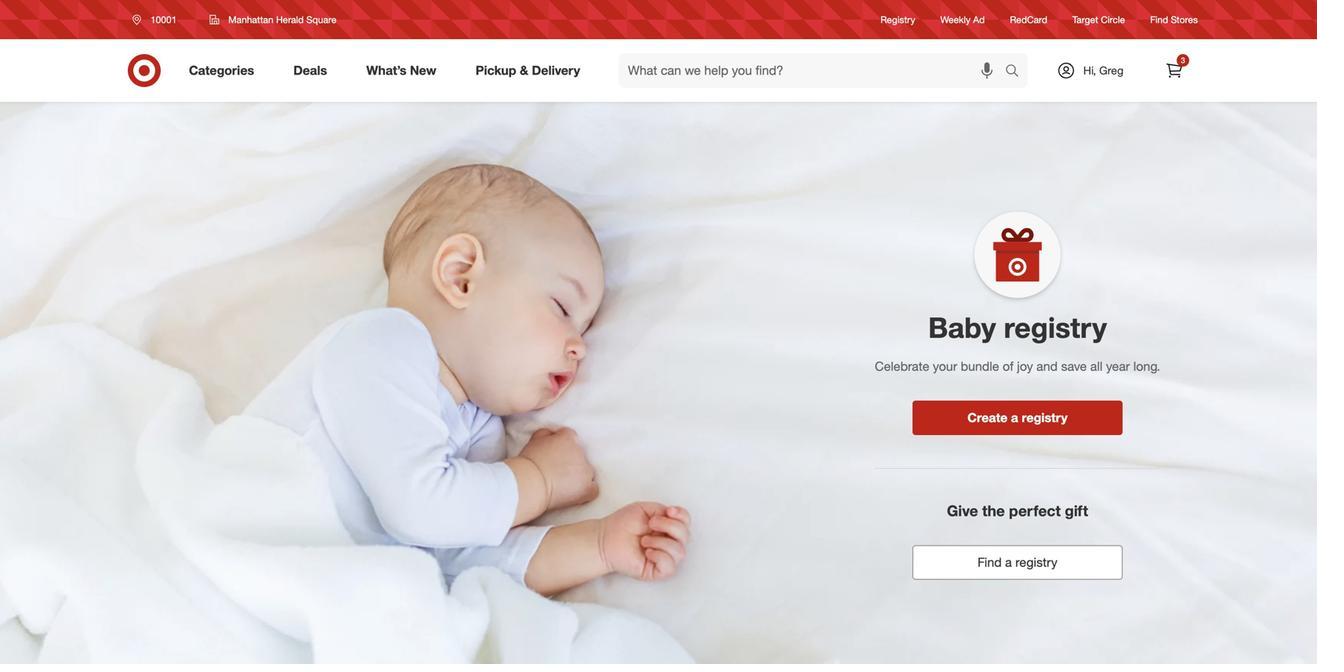 Task type: vqa. For each thing, say whether or not it's contained in the screenshot.
Upload photo
no



Task type: describe. For each thing, give the bounding box(es) containing it.
give
[[947, 502, 978, 520]]

manhattan
[[228, 14, 273, 25]]

find for find a registry
[[978, 555, 1002, 570]]

year
[[1106, 359, 1130, 374]]

new
[[410, 63, 437, 78]]

ad
[[973, 14, 985, 25]]

pickup & delivery link
[[462, 53, 600, 88]]

a for find
[[1005, 555, 1012, 570]]

and
[[1037, 359, 1058, 374]]

all
[[1091, 359, 1103, 374]]

create a registry
[[968, 410, 1068, 425]]

find a registry button
[[913, 545, 1123, 580]]

gift
[[1065, 502, 1088, 520]]

&
[[520, 63, 529, 78]]

weekly
[[941, 14, 971, 25]]

hi, greg
[[1084, 64, 1124, 77]]

3 link
[[1157, 53, 1192, 88]]

target circle link
[[1073, 13, 1125, 26]]

weekly ad link
[[941, 13, 985, 26]]

target
[[1073, 14, 1099, 25]]

give the perfect gift
[[947, 502, 1088, 520]]

create a registry button
[[913, 401, 1123, 435]]

celebrate your bundle of joy and save all year long.
[[875, 359, 1161, 374]]

square
[[306, 14, 337, 25]]

categories link
[[176, 53, 274, 88]]

baby
[[928, 310, 996, 345]]

what's
[[366, 63, 407, 78]]

find stores
[[1151, 14, 1198, 25]]

pickup
[[476, 63, 516, 78]]

the
[[983, 502, 1005, 520]]

perfect
[[1009, 502, 1061, 520]]

target circle
[[1073, 14, 1125, 25]]

redcard link
[[1010, 13, 1048, 26]]

10001 button
[[122, 5, 193, 34]]

delivery
[[532, 63, 580, 78]]

manhattan herald square button
[[199, 5, 347, 34]]

of
[[1003, 359, 1014, 374]]



Task type: locate. For each thing, give the bounding box(es) containing it.
find for find stores
[[1151, 14, 1169, 25]]

pickup & delivery
[[476, 63, 580, 78]]

deals
[[293, 63, 327, 78]]

registry down and
[[1022, 410, 1068, 425]]

0 vertical spatial a
[[1011, 410, 1019, 425]]

what's new link
[[353, 53, 456, 88]]

deals link
[[280, 53, 347, 88]]

search button
[[998, 53, 1036, 91]]

manhattan herald square
[[228, 14, 337, 25]]

save
[[1061, 359, 1087, 374]]

find stores link
[[1151, 13, 1198, 26]]

registry up and
[[1004, 310, 1107, 345]]

What can we help you find? suggestions appear below search field
[[619, 53, 1009, 88]]

registry
[[881, 14, 916, 25]]

what's new
[[366, 63, 437, 78]]

1 horizontal spatial find
[[1151, 14, 1169, 25]]

registry for find a registry
[[1016, 555, 1058, 570]]

10001
[[151, 14, 177, 25]]

find down the
[[978, 555, 1002, 570]]

find left stores
[[1151, 14, 1169, 25]]

joy
[[1017, 359, 1033, 374]]

2 vertical spatial registry
[[1016, 555, 1058, 570]]

registry link
[[881, 13, 916, 26]]

registry
[[1004, 310, 1107, 345], [1022, 410, 1068, 425], [1016, 555, 1058, 570]]

registry for create a registry
[[1022, 410, 1068, 425]]

1 vertical spatial find
[[978, 555, 1002, 570]]

1 vertical spatial registry
[[1022, 410, 1068, 425]]

find
[[1151, 14, 1169, 25], [978, 555, 1002, 570]]

bundle
[[961, 359, 1000, 374]]

a down give the perfect gift
[[1005, 555, 1012, 570]]

long.
[[1134, 359, 1161, 374]]

create a registry link
[[913, 401, 1123, 435]]

sleeping baby in a light blue onesie image
[[0, 102, 1317, 664]]

a right create
[[1011, 410, 1019, 425]]

1 vertical spatial a
[[1005, 555, 1012, 570]]

herald
[[276, 14, 304, 25]]

0 horizontal spatial find
[[978, 555, 1002, 570]]

3
[[1181, 55, 1186, 65]]

0 vertical spatial find
[[1151, 14, 1169, 25]]

0 vertical spatial registry
[[1004, 310, 1107, 345]]

weekly ad
[[941, 14, 985, 25]]

hi,
[[1084, 64, 1096, 77]]

find inside button
[[978, 555, 1002, 570]]

your
[[933, 359, 958, 374]]

a for create
[[1011, 410, 1019, 425]]

greg
[[1100, 64, 1124, 77]]

find a registry
[[978, 555, 1058, 570]]

categories
[[189, 63, 254, 78]]

a
[[1011, 410, 1019, 425], [1005, 555, 1012, 570]]

celebrate
[[875, 359, 930, 374]]

stores
[[1171, 14, 1198, 25]]

registry down perfect
[[1016, 555, 1058, 570]]

redcard
[[1010, 14, 1048, 25]]

create
[[968, 410, 1008, 425]]

baby registry
[[928, 310, 1107, 345]]

circle
[[1101, 14, 1125, 25]]

search
[[998, 64, 1036, 80]]



